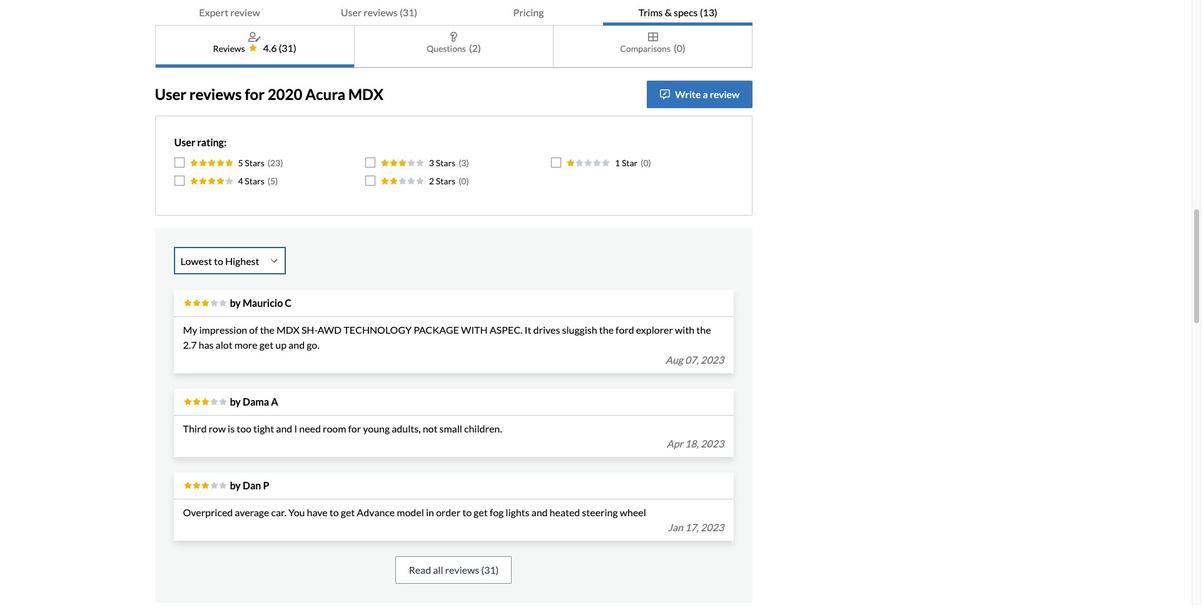 Task type: describe. For each thing, give the bounding box(es) containing it.
of
[[249, 324, 258, 336]]

by mauricio c
[[230, 297, 292, 309]]

3 the from the left
[[697, 324, 711, 336]]

sh-
[[302, 324, 318, 336]]

review inside tab
[[230, 6, 260, 18]]

advance
[[357, 507, 395, 519]]

you
[[288, 507, 305, 519]]

get inside the my impression of the mdx sh-awd technology package with  aspec.   it drives sluggish the ford explorer with the 2.7 has alot more get up and go. aug 07, 2023
[[260, 339, 274, 351]]

expert review
[[199, 6, 260, 18]]

2023 inside the my impression of the mdx sh-awd technology package with  aspec.   it drives sluggish the ford explorer with the 2.7 has alot more get up and go. aug 07, 2023
[[701, 354, 724, 366]]

2 stars ( 0 )
[[429, 176, 469, 187]]

1
[[615, 158, 620, 168]]

reviews for for
[[189, 85, 242, 103]]

0 vertical spatial 5
[[238, 158, 243, 168]]

apr
[[667, 438, 683, 450]]

07,
[[685, 354, 699, 366]]

( for 2 stars
[[459, 176, 461, 187]]

and inside third row is too tight and i need room for young adults, not small children. apr 18, 2023
[[276, 423, 292, 435]]

th large image
[[648, 32, 658, 42]]

write
[[675, 88, 701, 100]]

2023 inside 'overpriced average car. you have to get advance model in order to get fog lights and heated steering wheel jan 17, 2023'
[[701, 522, 724, 534]]

5 stars ( 23 )
[[238, 158, 283, 168]]

1 horizontal spatial get
[[341, 507, 355, 519]]

go.
[[307, 339, 320, 351]]

it
[[525, 324, 532, 336]]

questions (2)
[[427, 42, 481, 54]]

1 vertical spatial 5
[[270, 176, 275, 187]]

row
[[209, 423, 226, 435]]

up
[[276, 339, 287, 351]]

2
[[429, 176, 434, 187]]

user inside 'user reviews (31)' tab
[[341, 6, 362, 18]]

0 for 1 star ( 0 )
[[644, 158, 649, 168]]

p
[[263, 480, 269, 492]]

by for by mauricio c
[[230, 297, 241, 309]]

overpriced average car. you have to get advance model in order to get fog lights and heated steering wheel jan 17, 2023
[[183, 507, 724, 534]]

by dama a
[[230, 396, 278, 408]]

questions count element
[[469, 41, 481, 56]]

expert
[[199, 6, 229, 18]]

stars for 3 stars
[[436, 158, 456, 168]]

questions
[[427, 43, 466, 54]]

4.6
[[263, 42, 277, 54]]

2020
[[268, 85, 303, 103]]

17,
[[685, 522, 699, 534]]

2.7
[[183, 339, 197, 351]]

comparisons count element
[[674, 41, 686, 56]]

dama
[[243, 396, 269, 408]]

explorer
[[636, 324, 673, 336]]

with
[[675, 324, 695, 336]]

for inside third row is too tight and i need room for young adults, not small children. apr 18, 2023
[[348, 423, 361, 435]]

by dan p
[[230, 480, 269, 492]]

write a review
[[675, 88, 740, 100]]

rating:
[[197, 136, 227, 148]]

mauricio
[[243, 297, 283, 309]]

2 to from the left
[[463, 507, 472, 519]]

awd
[[318, 324, 342, 336]]

1 star ( 0 )
[[615, 158, 651, 168]]

( for 5 stars
[[268, 158, 270, 168]]

4.6 (31)
[[263, 42, 296, 54]]

specs
[[674, 6, 698, 18]]

comparisons
[[620, 43, 671, 54]]

model
[[397, 507, 424, 519]]

) for 5 stars ( 23 )
[[281, 158, 283, 168]]

average
[[235, 507, 269, 519]]

a
[[271, 396, 278, 408]]

1 the from the left
[[260, 324, 275, 336]]

drives
[[534, 324, 560, 336]]

mdx inside the my impression of the mdx sh-awd technology package with  aspec.   it drives sluggish the ford explorer with the 2.7 has alot more get up and go. aug 07, 2023
[[277, 324, 300, 336]]

with
[[461, 324, 488, 336]]

reviews count element
[[279, 41, 296, 56]]

children.
[[464, 423, 502, 435]]

heated
[[550, 507, 580, 519]]

(0)
[[674, 42, 686, 54]]

have
[[307, 507, 328, 519]]

) for 3 stars ( 3 )
[[467, 158, 469, 168]]

(31) inside button
[[481, 565, 499, 576]]

young
[[363, 423, 390, 435]]

star
[[622, 158, 638, 168]]

2 the from the left
[[599, 324, 614, 336]]

tab list containing expert review
[[155, 0, 753, 26]]

18,
[[685, 438, 699, 450]]

reviews for (31)
[[364, 6, 398, 18]]

) for 1 star ( 0 )
[[649, 158, 651, 168]]

trims & specs (13)
[[639, 6, 718, 18]]

0 vertical spatial for
[[245, 85, 265, 103]]

user rating:
[[174, 136, 227, 148]]

4
[[238, 176, 243, 187]]

pricing tab
[[454, 0, 604, 26]]

car.
[[271, 507, 287, 519]]

third row is too tight and i need room for young adults, not small children. apr 18, 2023
[[183, 423, 724, 450]]

user reviews for 2020 acura mdx
[[155, 85, 384, 103]]

stars for 4 stars
[[245, 176, 265, 187]]

third
[[183, 423, 207, 435]]

0 for 2 stars ( 0 )
[[461, 176, 467, 187]]

acura
[[305, 85, 346, 103]]

aspec.
[[490, 324, 523, 336]]



Task type: vqa. For each thing, say whether or not it's contained in the screenshot.
the bottom $19,989
no



Task type: locate. For each thing, give the bounding box(es) containing it.
package
[[414, 324, 459, 336]]

impression
[[199, 324, 247, 336]]

and right up
[[289, 339, 305, 351]]

1 vertical spatial review
[[710, 88, 740, 100]]

( for 4 stars
[[268, 176, 270, 187]]

0 vertical spatial 0
[[644, 158, 649, 168]]

and right lights
[[532, 507, 548, 519]]

user reviews (31) tab
[[304, 0, 454, 26]]

1 vertical spatial mdx
[[277, 324, 300, 336]]

reviews inside tab
[[364, 6, 398, 18]]

read all reviews (31) button
[[396, 557, 512, 585]]

0 vertical spatial by
[[230, 297, 241, 309]]

get
[[260, 339, 274, 351], [341, 507, 355, 519], [474, 507, 488, 519]]

5 down 23
[[270, 176, 275, 187]]

for right room
[[348, 423, 361, 435]]

need
[[299, 423, 321, 435]]

2 horizontal spatial the
[[697, 324, 711, 336]]

2 vertical spatial reviews
[[445, 565, 479, 576]]

(13)
[[700, 6, 718, 18]]

lights
[[506, 507, 530, 519]]

( for 1 star
[[641, 158, 644, 168]]

user edit image
[[249, 32, 261, 42]]

i
[[294, 423, 297, 435]]

) for 2 stars ( 0 )
[[467, 176, 469, 187]]

0 horizontal spatial mdx
[[277, 324, 300, 336]]

1 tab list from the top
[[155, 0, 753, 26]]

aug
[[666, 354, 683, 366]]

( up 2 stars ( 0 )
[[459, 158, 461, 168]]

1 vertical spatial reviews
[[189, 85, 242, 103]]

5
[[238, 158, 243, 168], [270, 176, 275, 187]]

2023 right 17,
[[701, 522, 724, 534]]

3 by from the top
[[230, 480, 241, 492]]

adults,
[[392, 423, 421, 435]]

wheel
[[620, 507, 646, 519]]

by for by dan p
[[230, 480, 241, 492]]

stars right 2 in the top left of the page
[[436, 176, 456, 187]]

2023 right "18,"
[[701, 438, 724, 450]]

2 vertical spatial by
[[230, 480, 241, 492]]

tab list
[[155, 0, 753, 26], [155, 19, 753, 68]]

the right of
[[260, 324, 275, 336]]

0 horizontal spatial (31)
[[279, 42, 296, 54]]

( for 3 stars
[[459, 158, 461, 168]]

the right with
[[697, 324, 711, 336]]

all
[[433, 565, 443, 576]]

1 to from the left
[[330, 507, 339, 519]]

23
[[270, 158, 281, 168]]

1 vertical spatial and
[[276, 423, 292, 435]]

order
[[436, 507, 461, 519]]

3 2023 from the top
[[701, 522, 724, 534]]

0 right star
[[644, 158, 649, 168]]

1 horizontal spatial for
[[348, 423, 361, 435]]

1 horizontal spatial 0
[[644, 158, 649, 168]]

1 vertical spatial 0
[[461, 176, 467, 187]]

2 tab list from the top
[[155, 19, 753, 68]]

2023 right '07,'
[[701, 354, 724, 366]]

by left the dama
[[230, 396, 241, 408]]

to right 'order'
[[463, 507, 472, 519]]

tight
[[254, 423, 274, 435]]

by for by dama a
[[230, 396, 241, 408]]

5 up 4
[[238, 158, 243, 168]]

0 horizontal spatial the
[[260, 324, 275, 336]]

1 horizontal spatial 5
[[270, 176, 275, 187]]

a
[[703, 88, 708, 100]]

2 vertical spatial 2023
[[701, 522, 724, 534]]

read all reviews (31)
[[409, 565, 499, 576]]

and
[[289, 339, 305, 351], [276, 423, 292, 435], [532, 507, 548, 519]]

(31) inside tab
[[400, 6, 417, 18]]

0 vertical spatial review
[[230, 6, 260, 18]]

mdx right acura
[[348, 85, 384, 103]]

0 vertical spatial mdx
[[348, 85, 384, 103]]

1 horizontal spatial reviews
[[364, 6, 398, 18]]

1 vertical spatial by
[[230, 396, 241, 408]]

1 horizontal spatial review
[[710, 88, 740, 100]]

write a review button
[[647, 81, 753, 108]]

0 horizontal spatial reviews
[[189, 85, 242, 103]]

( up 4 stars ( 5 )
[[268, 158, 270, 168]]

the left ford
[[599, 324, 614, 336]]

(
[[268, 158, 270, 168], [459, 158, 461, 168], [641, 158, 644, 168], [268, 176, 270, 187], [459, 176, 461, 187]]

2023
[[701, 354, 724, 366], [701, 438, 724, 450], [701, 522, 724, 534]]

( down the 3 stars ( 3 ) on the top
[[459, 176, 461, 187]]

0 vertical spatial 2023
[[701, 354, 724, 366]]

review right a
[[710, 88, 740, 100]]

review inside button
[[710, 88, 740, 100]]

stars up 4 stars ( 5 )
[[245, 158, 265, 168]]

1 horizontal spatial mdx
[[348, 85, 384, 103]]

alot
[[216, 339, 233, 351]]

2 by from the top
[[230, 396, 241, 408]]

trims & specs (13) tab
[[604, 0, 753, 26]]

0 horizontal spatial 5
[[238, 158, 243, 168]]

c
[[285, 297, 292, 309]]

expert review tab
[[155, 0, 304, 26]]

get left advance
[[341, 507, 355, 519]]

0 horizontal spatial to
[[330, 507, 339, 519]]

overpriced
[[183, 507, 233, 519]]

comparisons (0)
[[620, 42, 686, 54]]

sluggish
[[562, 324, 598, 336]]

stars
[[245, 158, 265, 168], [436, 158, 456, 168], [245, 176, 265, 187], [436, 176, 456, 187]]

not
[[423, 423, 438, 435]]

4 stars ( 5 )
[[238, 176, 278, 187]]

0 horizontal spatial get
[[260, 339, 274, 351]]

pricing
[[513, 6, 544, 18]]

the
[[260, 324, 275, 336], [599, 324, 614, 336], [697, 324, 711, 336]]

user
[[341, 6, 362, 18], [155, 85, 187, 103], [174, 136, 195, 148]]

to right have
[[330, 507, 339, 519]]

for left 2020
[[245, 85, 265, 103]]

stars up 2 stars ( 0 )
[[436, 158, 456, 168]]

0 vertical spatial user
[[341, 6, 362, 18]]

tab list containing 4.6
[[155, 19, 753, 68]]

)
[[281, 158, 283, 168], [467, 158, 469, 168], [649, 158, 651, 168], [275, 176, 278, 187], [467, 176, 469, 187]]

1 horizontal spatial the
[[599, 324, 614, 336]]

question image
[[450, 32, 458, 42]]

1 horizontal spatial 3
[[461, 158, 467, 168]]

user for user rating:
[[174, 136, 195, 148]]

2 2023 from the top
[[701, 438, 724, 450]]

&
[[665, 6, 672, 18]]

ford
[[616, 324, 634, 336]]

trims
[[639, 6, 663, 18]]

mdx
[[348, 85, 384, 103], [277, 324, 300, 336]]

stars for 2 stars
[[436, 176, 456, 187]]

( right star
[[641, 158, 644, 168]]

1 horizontal spatial (31)
[[400, 6, 417, 18]]

review
[[230, 6, 260, 18], [710, 88, 740, 100]]

more
[[235, 339, 258, 351]]

3 stars ( 3 )
[[429, 158, 469, 168]]

1 vertical spatial for
[[348, 423, 361, 435]]

is
[[228, 423, 235, 435]]

in
[[426, 507, 434, 519]]

0 horizontal spatial review
[[230, 6, 260, 18]]

0 vertical spatial (31)
[[400, 6, 417, 18]]

fog
[[490, 507, 504, 519]]

review up user edit image
[[230, 6, 260, 18]]

jan
[[668, 522, 683, 534]]

0 horizontal spatial 3
[[429, 158, 434, 168]]

get left fog
[[474, 507, 488, 519]]

small
[[440, 423, 462, 435]]

3 up 2 in the top left of the page
[[429, 158, 434, 168]]

has
[[199, 339, 214, 351]]

1 horizontal spatial to
[[463, 507, 472, 519]]

(2)
[[469, 42, 481, 54]]

technology
[[344, 324, 412, 336]]

2023 inside third row is too tight and i need room for young adults, not small children. apr 18, 2023
[[701, 438, 724, 450]]

read
[[409, 565, 431, 576]]

0 horizontal spatial for
[[245, 85, 265, 103]]

1 vertical spatial (31)
[[279, 42, 296, 54]]

2 vertical spatial (31)
[[481, 565, 499, 576]]

( down 23
[[268, 176, 270, 187]]

0 down the 3 stars ( 3 ) on the top
[[461, 176, 467, 187]]

2 horizontal spatial get
[[474, 507, 488, 519]]

user reviews (31)
[[341, 6, 417, 18]]

1 2023 from the top
[[701, 354, 724, 366]]

stars for 5 stars
[[245, 158, 265, 168]]

room
[[323, 423, 346, 435]]

2 horizontal spatial reviews
[[445, 565, 479, 576]]

steering
[[582, 507, 618, 519]]

dan
[[243, 480, 261, 492]]

for
[[245, 85, 265, 103], [348, 423, 361, 435]]

2 vertical spatial user
[[174, 136, 195, 148]]

and left i
[[276, 423, 292, 435]]

stars right 4
[[245, 176, 265, 187]]

1 by from the top
[[230, 297, 241, 309]]

user for user reviews for 2020 acura mdx
[[155, 85, 187, 103]]

0 vertical spatial and
[[289, 339, 305, 351]]

by left mauricio in the left of the page
[[230, 297, 241, 309]]

get left up
[[260, 339, 274, 351]]

and inside 'overpriced average car. you have to get advance model in order to get fog lights and heated steering wheel jan 17, 2023'
[[532, 507, 548, 519]]

0 vertical spatial reviews
[[364, 6, 398, 18]]

by left dan
[[230, 480, 241, 492]]

3 up 2 stars ( 0 )
[[461, 158, 467, 168]]

comment alt edit image
[[660, 90, 670, 100]]

reviews inside button
[[445, 565, 479, 576]]

by
[[230, 297, 241, 309], [230, 396, 241, 408], [230, 480, 241, 492]]

2 vertical spatial and
[[532, 507, 548, 519]]

1 3 from the left
[[429, 158, 434, 168]]

) for 4 stars ( 5 )
[[275, 176, 278, 187]]

0 horizontal spatial 0
[[461, 176, 467, 187]]

2 3 from the left
[[461, 158, 467, 168]]

1 vertical spatial 2023
[[701, 438, 724, 450]]

and inside the my impression of the mdx sh-awd technology package with  aspec.   it drives sluggish the ford explorer with the 2.7 has alot more get up and go. aug 07, 2023
[[289, 339, 305, 351]]

reviews
[[364, 6, 398, 18], [189, 85, 242, 103], [445, 565, 479, 576]]

2 horizontal spatial (31)
[[481, 565, 499, 576]]

1 vertical spatial user
[[155, 85, 187, 103]]

mdx up up
[[277, 324, 300, 336]]



